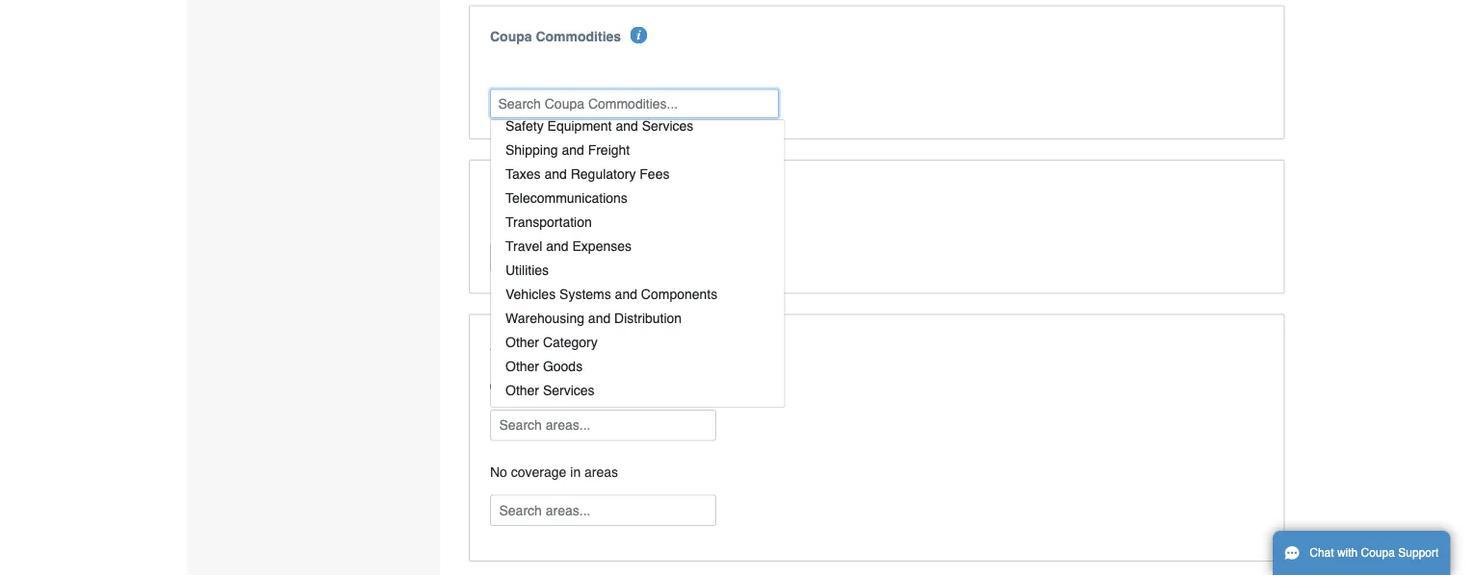 Task type: describe. For each thing, give the bounding box(es) containing it.
chat with coupa support
[[1310, 547, 1439, 560]]

0 vertical spatial coupa
[[490, 28, 532, 44]]

product
[[490, 183, 541, 198]]

with
[[1338, 547, 1358, 560]]

Search Coupa Commodities... field
[[490, 89, 779, 118]]

travel
[[506, 238, 543, 254]]

and up distribution
[[615, 287, 637, 302]]

fees
[[640, 166, 670, 182]]

warehousing
[[506, 311, 585, 326]]

transportation
[[506, 214, 592, 230]]

1 vertical spatial services
[[543, 383, 595, 398]]

selected list box
[[483, 221, 1271, 235]]

1 search areas... text field from the top
[[492, 411, 715, 440]]

safety
[[506, 118, 544, 133]]

areas served
[[490, 337, 576, 353]]

2 search areas... text field from the top
[[492, 496, 715, 526]]

taxes
[[506, 166, 541, 182]]

additional information image for areas served
[[585, 335, 603, 353]]

chat with coupa support button
[[1273, 532, 1451, 576]]

additional information image for coupa commodities
[[630, 26, 648, 44]]

categories
[[624, 183, 694, 198]]

coverage
[[511, 464, 567, 480]]

in
[[570, 464, 581, 480]]

regulatory
[[571, 166, 636, 182]]

distribution
[[615, 311, 682, 326]]

expenses
[[573, 238, 632, 254]]

freight
[[588, 142, 630, 157]]

no coverage in areas
[[490, 464, 618, 480]]



Task type: locate. For each thing, give the bounding box(es) containing it.
commodities
[[536, 28, 621, 44]]

and
[[616, 118, 638, 133], [562, 142, 584, 157], [545, 166, 567, 182], [545, 183, 569, 198], [546, 238, 569, 254], [615, 287, 637, 302], [588, 311, 611, 326]]

support
[[1399, 547, 1439, 560]]

0 vertical spatial services
[[642, 118, 694, 133]]

served
[[531, 337, 576, 353]]

goods
[[543, 359, 583, 374]]

other up global
[[506, 359, 539, 374]]

no
[[490, 464, 507, 480]]

other down areas served
[[506, 383, 539, 398]]

safety equipment and services shipping and freight taxes and regulatory fees telecommunications transportation travel and expenses utilities vehicles systems and components warehousing and distribution other category other goods other services
[[506, 118, 718, 398]]

list box
[[490, 114, 786, 408]]

1 horizontal spatial services
[[642, 118, 694, 133]]

Search areas... text field
[[492, 411, 715, 440], [492, 496, 715, 526]]

0 horizontal spatial coupa
[[490, 28, 532, 44]]

areas
[[585, 464, 618, 480]]

coupa left commodities
[[490, 28, 532, 44]]

coupa inside button
[[1361, 547, 1395, 560]]

areas
[[490, 337, 528, 353]]

1 horizontal spatial additional information image
[[630, 26, 648, 44]]

regional
[[574, 379, 628, 395]]

1 vertical spatial search areas... text field
[[492, 496, 715, 526]]

1 horizontal spatial coupa
[[1361, 547, 1395, 560]]

and down 'transportation'
[[546, 238, 569, 254]]

global
[[506, 379, 545, 395]]

coupa
[[490, 28, 532, 44], [1361, 547, 1395, 560]]

services down goods
[[543, 383, 595, 398]]

list box containing safety equipment and services
[[490, 114, 786, 408]]

and down equipment
[[562, 142, 584, 157]]

1 vertical spatial other
[[506, 359, 539, 374]]

shipping
[[506, 142, 558, 157]]

equipment
[[548, 118, 612, 133]]

services up fees
[[642, 118, 694, 133]]

additional information image right commodities
[[630, 26, 648, 44]]

search areas... text field down "regional"
[[492, 411, 715, 440]]

chat
[[1310, 547, 1334, 560]]

0 horizontal spatial additional information image
[[585, 335, 603, 353]]

1 vertical spatial additional information image
[[585, 335, 603, 353]]

and down systems
[[588, 311, 611, 326]]

service
[[573, 183, 621, 198]]

2 vertical spatial other
[[506, 383, 539, 398]]

coupa right with at the bottom right of the page
[[1361, 547, 1395, 560]]

product and service categories
[[490, 183, 694, 198]]

and up 'transportation'
[[545, 183, 569, 198]]

0 vertical spatial search areas... text field
[[492, 411, 715, 440]]

utilities
[[506, 262, 549, 278]]

other down warehousing
[[506, 335, 539, 350]]

and up freight
[[616, 118, 638, 133]]

None radio
[[490, 381, 503, 393], [559, 381, 571, 393], [490, 381, 503, 393], [559, 381, 571, 393]]

category
[[543, 335, 598, 350]]

telecommunications
[[506, 190, 628, 206]]

1 vertical spatial coupa
[[1361, 547, 1395, 560]]

3 other from the top
[[506, 383, 539, 398]]

vehicles
[[506, 287, 556, 302]]

and up telecommunications
[[545, 166, 567, 182]]

additional information image
[[630, 26, 648, 44], [585, 335, 603, 353]]

1 other from the top
[[506, 335, 539, 350]]

0 vertical spatial other
[[506, 335, 539, 350]]

coupa commodities
[[490, 28, 621, 44]]

services
[[642, 118, 694, 133], [543, 383, 595, 398]]

search areas... text field down the "areas"
[[492, 496, 715, 526]]

additional information image right served
[[585, 335, 603, 353]]

0 horizontal spatial services
[[543, 383, 595, 398]]

components
[[641, 287, 718, 302]]

systems
[[560, 287, 611, 302]]

2 other from the top
[[506, 359, 539, 374]]

other
[[506, 335, 539, 350], [506, 359, 539, 374], [506, 383, 539, 398]]

0 vertical spatial additional information image
[[630, 26, 648, 44]]



Task type: vqa. For each thing, say whether or not it's contained in the screenshot.
2nd "Search areas..." text field from the bottom of the page
yes



